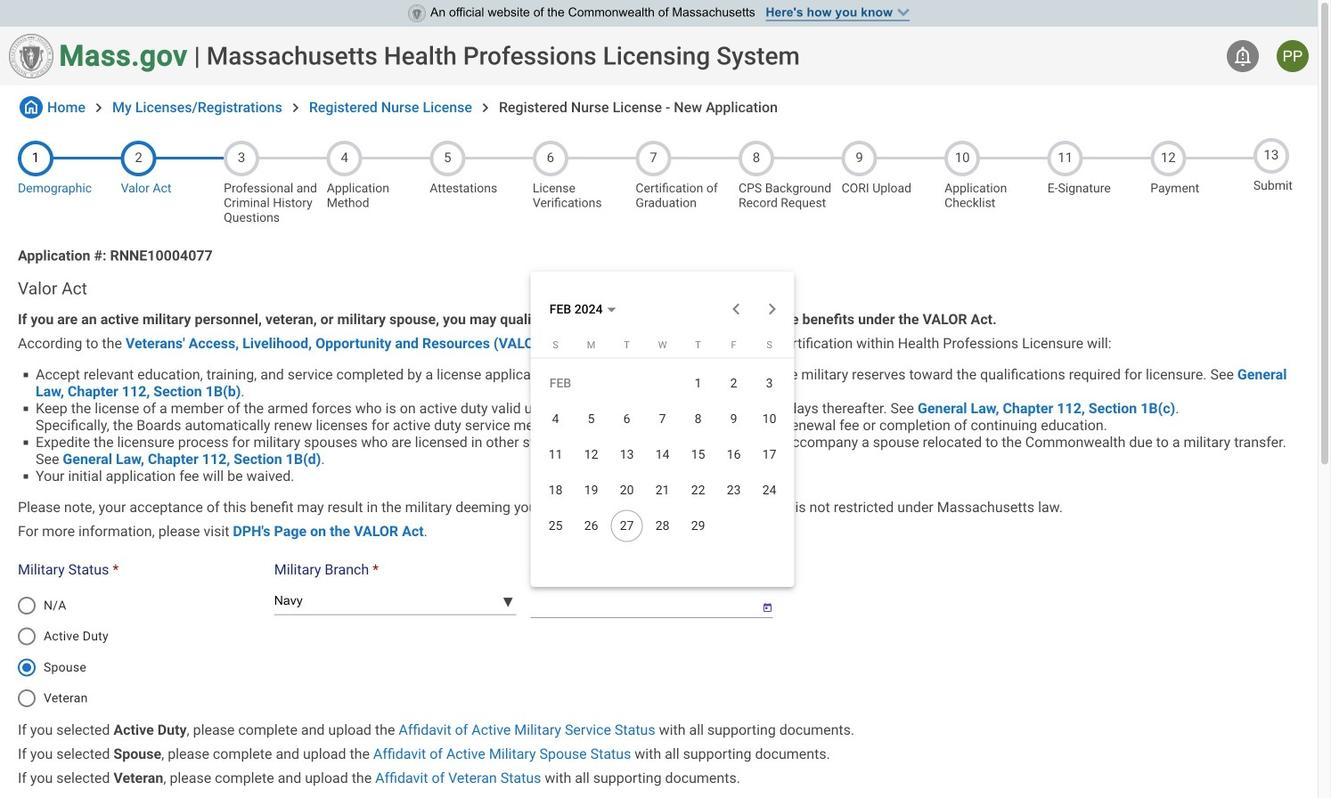 Task type: locate. For each thing, give the bounding box(es) containing it.
option group
[[18, 587, 269, 707]]

grid
[[538, 339, 787, 544]]

1 row from the top
[[538, 366, 787, 401]]

no color image
[[1232, 45, 1254, 67], [90, 99, 108, 117], [287, 99, 305, 117], [477, 99, 494, 117]]

5 row from the top
[[538, 508, 787, 544]]

None field
[[531, 587, 748, 618]]

heading
[[206, 41, 800, 71], [18, 278, 1300, 298]]

row
[[538, 366, 787, 401], [538, 401, 787, 437], [538, 437, 787, 473], [538, 473, 787, 508], [538, 508, 787, 544]]



Task type: describe. For each thing, give the bounding box(es) containing it.
massachusetts state seal image
[[9, 34, 53, 78]]

no color image
[[20, 96, 43, 118]]

2 row from the top
[[538, 401, 787, 437]]

0 vertical spatial heading
[[206, 41, 800, 71]]

1 vertical spatial heading
[[18, 278, 1300, 298]]

3 row from the top
[[538, 437, 787, 473]]

4 row from the top
[[538, 473, 787, 508]]



